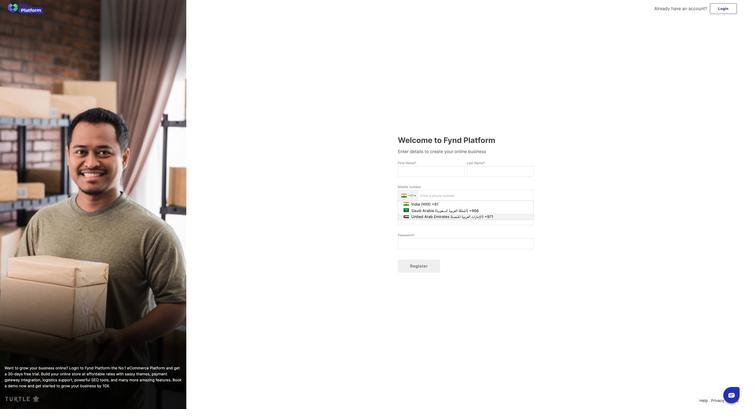 Task type: locate. For each thing, give the bounding box(es) containing it.
None password field
[[398, 238, 534, 249]]

None text field
[[398, 166, 465, 177], [467, 166, 534, 177], [398, 214, 534, 225], [398, 166, 465, 177], [467, 166, 534, 177], [398, 214, 534, 225]]



Task type: describe. For each thing, give the bounding box(es) containing it.
fynd platform image
[[8, 4, 43, 13]]

Enter a phone number telephone field
[[419, 190, 534, 201]]



